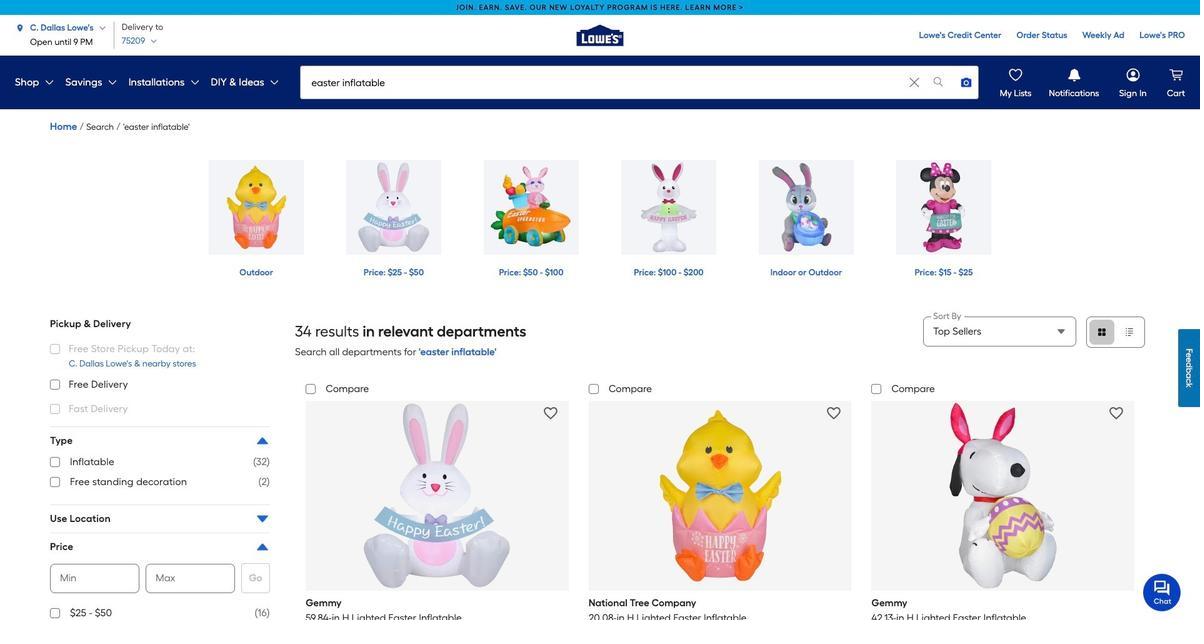 Task type: vqa. For each thing, say whether or not it's contained in the screenshot.
the leftmost chevron down image
yes



Task type: describe. For each thing, give the bounding box(es) containing it.
heart outline image for 20.08-in h lighted easter inflatable image at right bottom
[[827, 407, 841, 421]]

1 chevron down image from the left
[[39, 78, 54, 88]]

3 easter inflatable image from the left
[[484, 160, 579, 255]]

59.84-in h lighted easter inflatable image
[[343, 403, 531, 590]]

5 easter inflatable image from the left
[[759, 160, 854, 255]]

1 easter inflatable image from the left
[[209, 160, 304, 255]]

Search Query text field
[[301, 66, 905, 99]]

clear element
[[906, 66, 924, 99]]

lowe's home improvement notification center image
[[1066, 66, 1083, 84]]

lowe's home improvement logo image
[[569, 3, 631, 65]]

lowe's home improvement cart image
[[1168, 66, 1185, 84]]

camera image
[[961, 76, 973, 89]]

search element
[[86, 120, 114, 135]]

clear image
[[909, 76, 921, 89]]

chat invite button image
[[1144, 574, 1182, 612]]

2 chevron down image from the left
[[102, 78, 117, 88]]

4 easter inflatable image from the left
[[621, 160, 716, 255]]

1 triangle up image from the top
[[255, 434, 270, 449]]



Task type: locate. For each thing, give the bounding box(es) containing it.
triangle up image
[[255, 434, 270, 449], [255, 540, 270, 555]]

0 vertical spatial triangle up image
[[255, 434, 270, 449]]

chevron down image
[[94, 24, 106, 32], [145, 38, 158, 45], [185, 78, 200, 88], [264, 78, 279, 88]]

None search field
[[300, 66, 979, 111]]

triangle down image
[[255, 512, 270, 527]]

lowe's home improvement account image
[[1125, 66, 1142, 84]]

6 easter inflatable image from the left
[[897, 160, 992, 255]]

1 horizontal spatial chevron down image
[[102, 78, 117, 88]]

grid view filled image
[[1097, 328, 1107, 338]]

0 horizontal spatial chevron down image
[[39, 78, 54, 88]]

search image
[[932, 75, 945, 88]]

1 vertical spatial triangle up image
[[255, 540, 270, 555]]

heart outline image
[[544, 407, 558, 421], [827, 407, 841, 421], [1110, 407, 1124, 421]]

chevron down image
[[39, 78, 54, 88], [102, 78, 117, 88]]

lowe's home improvement lists image
[[1007, 66, 1025, 84]]

1 heart outline image from the left
[[544, 407, 558, 421]]

heart outline image for '59.84-in h lighted easter inflatable' image
[[544, 407, 558, 421]]

easter inflatable image
[[209, 160, 304, 255], [346, 160, 441, 255], [484, 160, 579, 255], [621, 160, 716, 255], [759, 160, 854, 255], [897, 160, 992, 255]]

2 triangle up image from the top
[[255, 540, 270, 555]]

2 easter inflatable image from the left
[[346, 160, 441, 255]]

2 horizontal spatial heart outline image
[[1110, 407, 1124, 421]]

1 horizontal spatial heart outline image
[[827, 407, 841, 421]]

3 heart outline image from the left
[[1110, 407, 1124, 421]]

2 heart outline image from the left
[[827, 407, 841, 421]]

list view image
[[1125, 328, 1135, 338]]

location filled image
[[15, 23, 25, 33]]

0 horizontal spatial heart outline image
[[544, 407, 558, 421]]

easter inflatable element
[[123, 120, 190, 135]]

20.08-in h lighted easter inflatable image
[[626, 403, 814, 590]]



